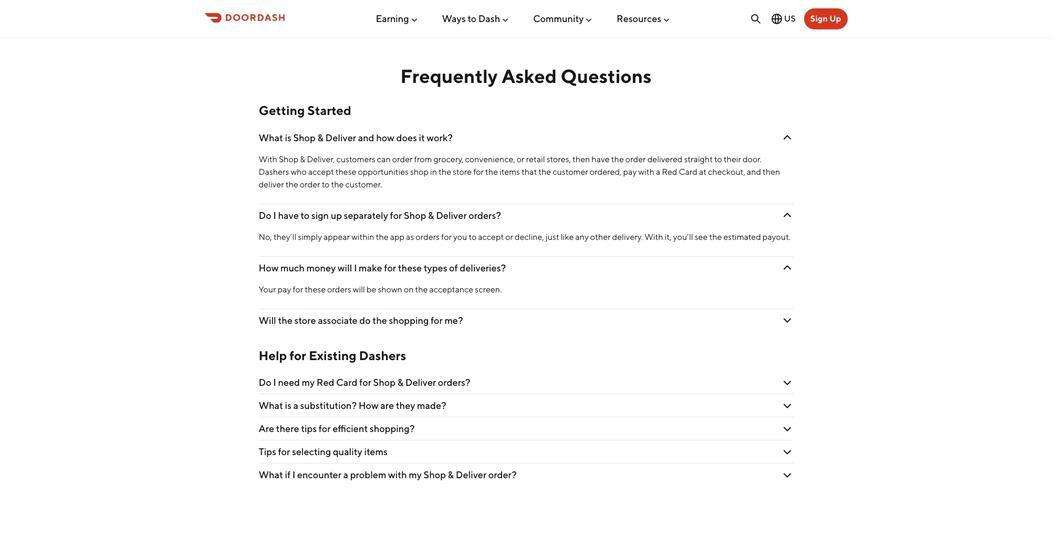 Task type: describe. For each thing, give the bounding box(es) containing it.
do i need my red card for shop & deliver orders?
[[259, 377, 471, 388]]

customer.
[[345, 179, 382, 189]]

tips
[[301, 424, 317, 435]]

how much money will i make for these types of deliveries?
[[259, 262, 506, 274]]

door.
[[743, 154, 762, 164]]

chevron down image for do i have to sign up separately for shop & deliver orders?
[[781, 209, 794, 222]]

earning
[[376, 13, 409, 24]]

estimated
[[724, 232, 761, 242]]

shown
[[378, 285, 402, 295]]

frequently asked questions
[[401, 64, 652, 87]]

the down convenience,
[[486, 167, 498, 177]]

1 vertical spatial pay
[[278, 285, 291, 295]]

much
[[281, 262, 305, 274]]

what for what is shop & deliver and how does it work?
[[259, 132, 283, 143]]

1 horizontal spatial how
[[359, 400, 379, 411]]

on
[[404, 285, 414, 295]]

store inside with shop & deliver, customers can order from grocery, convenience, or retail stores, then have the order delivered straight to their door. dashers who accept these opportunities shop in the store for the items that the customer ordered, pay with a red card at checkout, and then deliver the order to the customer.
[[453, 167, 472, 177]]

0 horizontal spatial how
[[259, 262, 279, 274]]

does
[[396, 132, 417, 143]]

customer
[[553, 167, 588, 177]]

retail
[[526, 154, 545, 164]]

order?
[[489, 470, 517, 481]]

me?
[[445, 315, 463, 326]]

pay inside with shop & deliver, customers can order from grocery, convenience, or retail stores, then have the order delivered straight to their door. dashers who accept these opportunities shop in the store for the items that the customer ordered, pay with a red card at checkout, and then deliver the order to the customer.
[[623, 167, 637, 177]]

1 horizontal spatial then
[[763, 167, 780, 177]]

that
[[522, 167, 537, 177]]

what is a substitution? how are they made?
[[259, 400, 446, 411]]

payout.
[[763, 232, 791, 242]]

the left app
[[376, 232, 389, 242]]

see
[[695, 232, 708, 242]]

us
[[785, 14, 796, 24]]

dashers inside with shop & deliver, customers can order from grocery, convenience, or retail stores, then have the order delivered straight to their door. dashers who accept these opportunities shop in the store for the items that the customer ordered, pay with a red card at checkout, and then deliver the order to the customer.
[[259, 167, 289, 177]]

deliver up 'you'
[[436, 210, 467, 221]]

deliver up customers
[[326, 132, 356, 143]]

globe line image
[[771, 13, 783, 25]]

selecting
[[292, 447, 331, 458]]

earning link
[[376, 9, 419, 28]]

0 vertical spatial orders?
[[469, 210, 501, 221]]

with shop & deliver, customers can order from grocery, convenience, or retail stores, then have the order delivered straight to their door. dashers who accept these opportunities shop in the store for the items that the customer ordered, pay with a red card at checkout, and then deliver the order to the customer.
[[259, 154, 780, 189]]

frequently
[[401, 64, 498, 87]]

the right do
[[373, 315, 387, 326]]

do
[[360, 315, 371, 326]]

do i have to sign up separately for shop & deliver orders?
[[259, 210, 501, 221]]

community
[[533, 13, 584, 24]]

to left their
[[715, 154, 722, 164]]

types
[[424, 262, 447, 274]]

up
[[830, 14, 842, 24]]

need
[[278, 377, 300, 388]]

are
[[381, 400, 394, 411]]

quality
[[333, 447, 362, 458]]

the right the will
[[278, 315, 293, 326]]

getting started
[[259, 103, 351, 118]]

card inside with shop & deliver, customers can order from grocery, convenience, or retail stores, then have the order delivered straight to their door. dashers who accept these opportunities shop in the store for the items that the customer ordered, pay with a red card at checkout, and then deliver the order to the customer.
[[679, 167, 698, 177]]

decline,
[[515, 232, 544, 242]]

2 horizontal spatial order
[[626, 154, 646, 164]]

app
[[390, 232, 405, 242]]

who
[[291, 167, 307, 177]]

1 vertical spatial orders?
[[438, 377, 471, 388]]

you
[[453, 232, 467, 242]]

or inside with shop & deliver, customers can order from grocery, convenience, or retail stores, then have the order delivered straight to their door. dashers who accept these opportunities shop in the store for the items that the customer ordered, pay with a red card at checkout, and then deliver the order to the customer.
[[517, 154, 525, 164]]

the left customer.
[[331, 179, 344, 189]]

at
[[699, 167, 707, 177]]

3 chevron down image from the top
[[781, 423, 794, 435]]

delivery.
[[612, 232, 643, 242]]

the right "see"
[[710, 232, 722, 242]]

is for shop
[[285, 132, 292, 143]]

to right 'you'
[[469, 232, 477, 242]]

no,
[[259, 232, 272, 242]]

can
[[377, 154, 391, 164]]

problem
[[350, 470, 386, 481]]

what for what is a substitution? how are they made?
[[259, 400, 283, 411]]

i right if
[[292, 470, 295, 481]]

sign
[[811, 14, 828, 24]]

convenience,
[[465, 154, 515, 164]]

1 horizontal spatial will
[[353, 285, 365, 295]]

questions
[[561, 64, 652, 87]]

started
[[308, 103, 351, 118]]

shopping?
[[370, 424, 415, 435]]

appear
[[324, 232, 350, 242]]

dx_makethemost_walk image
[[533, 0, 848, 10]]

checkout,
[[708, 167, 746, 177]]

with inside with shop & deliver, customers can order from grocery, convenience, or retail stores, then have the order delivered straight to their door. dashers who accept these opportunities shop in the store for the items that the customer ordered, pay with a red card at checkout, and then deliver the order to the customer.
[[639, 167, 655, 177]]

from
[[414, 154, 432, 164]]

& up deliver,
[[318, 132, 324, 143]]

it,
[[665, 232, 672, 242]]

will the store associate do the shopping for me?
[[259, 315, 463, 326]]

efficient
[[333, 424, 368, 435]]

sign
[[312, 210, 329, 221]]

the up ordered,
[[611, 154, 624, 164]]

be
[[367, 285, 376, 295]]

0 horizontal spatial order
[[300, 179, 320, 189]]

ways
[[442, 13, 466, 24]]

to down deliver,
[[322, 179, 330, 189]]

what if i encounter a problem with my shop & deliver order?
[[259, 470, 517, 481]]

ordered,
[[590, 167, 622, 177]]

no, they'll simply appear within the app as orders for you to accept or decline, just like any other delivery. with it, you'll see the estimated payout.
[[259, 232, 791, 242]]

have inside with shop & deliver, customers can order from grocery, convenience, or retail stores, then have the order delivered straight to their door. dashers who accept these opportunities shop in the store for the items that the customer ordered, pay with a red card at checkout, and then deliver the order to the customer.
[[592, 154, 610, 164]]

make
[[359, 262, 382, 274]]

the right on
[[415, 285, 428, 295]]

just
[[546, 232, 559, 242]]

will
[[259, 315, 276, 326]]

community link
[[533, 9, 593, 28]]

shop inside with shop & deliver, customers can order from grocery, convenience, or retail stores, then have the order delivered straight to their door. dashers who accept these opportunities shop in the store for the items that the customer ordered, pay with a red card at checkout, and then deliver the order to the customer.
[[279, 154, 299, 164]]

dash
[[479, 13, 500, 24]]

ways to dash
[[442, 13, 500, 24]]



Task type: locate. For each thing, give the bounding box(es) containing it.
accept right 'you'
[[478, 232, 504, 242]]

orders right as
[[416, 232, 440, 242]]

1 horizontal spatial card
[[679, 167, 698, 177]]

ways to dash link
[[442, 9, 510, 28]]

do left need at bottom left
[[259, 377, 271, 388]]

chevron down image
[[781, 131, 794, 144], [781, 209, 794, 222], [781, 262, 794, 274], [781, 314, 794, 327], [781, 446, 794, 459], [781, 469, 794, 482]]

1 vertical spatial my
[[409, 470, 422, 481]]

2 vertical spatial these
[[305, 285, 326, 295]]

deliver left order?
[[456, 470, 487, 481]]

order right can
[[392, 154, 413, 164]]

a left the problem
[[343, 470, 348, 481]]

a down delivered
[[656, 167, 661, 177]]

0 vertical spatial is
[[285, 132, 292, 143]]

how
[[376, 132, 395, 143]]

2 is from the top
[[285, 400, 292, 411]]

store left associate
[[295, 315, 316, 326]]

2 what from the top
[[259, 400, 283, 411]]

3 what from the top
[[259, 470, 283, 481]]

and inside with shop & deliver, customers can order from grocery, convenience, or retail stores, then have the order delivered straight to their door. dashers who accept these opportunities shop in the store for the items that the customer ordered, pay with a red card at checkout, and then deliver the order to the customer.
[[747, 167, 761, 177]]

will right money
[[338, 262, 352, 274]]

your pay for these orders will be shown on the acceptance screen.
[[259, 285, 502, 295]]

these down customers
[[336, 167, 357, 177]]

1 vertical spatial orders
[[327, 285, 351, 295]]

resources link
[[617, 9, 671, 28]]

with right the problem
[[388, 470, 407, 481]]

are there tips for efficient shopping?
[[259, 424, 415, 435]]

0 horizontal spatial store
[[295, 315, 316, 326]]

1 horizontal spatial orders
[[416, 232, 440, 242]]

1 horizontal spatial order
[[392, 154, 413, 164]]

shopping
[[389, 315, 429, 326]]

0 horizontal spatial have
[[278, 210, 299, 221]]

1 do from the top
[[259, 210, 271, 221]]

order down who
[[300, 179, 320, 189]]

encounter
[[297, 470, 342, 481]]

0 vertical spatial then
[[573, 154, 590, 164]]

card up what is a substitution? how are they made?
[[336, 377, 358, 388]]

0 vertical spatial what
[[259, 132, 283, 143]]

it
[[419, 132, 425, 143]]

their
[[724, 154, 741, 164]]

customers
[[336, 154, 376, 164]]

the right that
[[539, 167, 551, 177]]

how left are
[[359, 400, 379, 411]]

help
[[259, 348, 287, 363]]

items inside with shop & deliver, customers can order from grocery, convenience, or retail stores, then have the order delivered straight to their door. dashers who accept these opportunities shop in the store for the items that the customer ordered, pay with a red card at checkout, and then deliver the order to the customer.
[[500, 167, 520, 177]]

red down delivered
[[662, 167, 678, 177]]

& inside with shop & deliver, customers can order from grocery, convenience, or retail stores, then have the order delivered straight to their door. dashers who accept these opportunities shop in the store for the items that the customer ordered, pay with a red card at checkout, and then deliver the order to the customer.
[[300, 154, 305, 164]]

1 vertical spatial and
[[747, 167, 761, 177]]

1 vertical spatial then
[[763, 167, 780, 177]]

chevron down image
[[781, 377, 794, 389], [781, 400, 794, 412], [781, 423, 794, 435]]

1 vertical spatial how
[[359, 400, 379, 411]]

0 vertical spatial a
[[656, 167, 661, 177]]

what is shop & deliver and how does it work?
[[259, 132, 453, 143]]

dashers up do i need my red card for shop & deliver orders?
[[359, 348, 406, 363]]

0 horizontal spatial card
[[336, 377, 358, 388]]

1 vertical spatial have
[[278, 210, 299, 221]]

do for do i need my red card for shop & deliver orders?
[[259, 377, 271, 388]]

sign up
[[811, 14, 842, 24]]

these up on
[[398, 262, 422, 274]]

2 horizontal spatial a
[[656, 167, 661, 177]]

1 horizontal spatial with
[[645, 232, 663, 242]]

0 horizontal spatial these
[[305, 285, 326, 295]]

& up who
[[300, 154, 305, 164]]

and
[[358, 132, 374, 143], [747, 167, 761, 177]]

1 vertical spatial chevron down image
[[781, 400, 794, 412]]

there
[[276, 424, 299, 435]]

1 vertical spatial what
[[259, 400, 283, 411]]

i left make
[[354, 262, 357, 274]]

red up the substitution?
[[317, 377, 334, 388]]

0 horizontal spatial then
[[573, 154, 590, 164]]

any
[[576, 232, 589, 242]]

1 horizontal spatial with
[[639, 167, 655, 177]]

sign up button
[[804, 8, 848, 29]]

1 horizontal spatial my
[[409, 470, 422, 481]]

do up no,
[[259, 210, 271, 221]]

my
[[302, 377, 315, 388], [409, 470, 422, 481]]

0 vertical spatial how
[[259, 262, 279, 274]]

a inside with shop & deliver, customers can order from grocery, convenience, or retail stores, then have the order delivered straight to their door. dashers who accept these opportunities shop in the store for the items that the customer ordered, pay with a red card at checkout, and then deliver the order to the customer.
[[656, 167, 661, 177]]

these inside with shop & deliver, customers can order from grocery, convenience, or retail stores, then have the order delivered straight to their door. dashers who accept these opportunities shop in the store for the items that the customer ordered, pay with a red card at checkout, and then deliver the order to the customer.
[[336, 167, 357, 177]]

have
[[592, 154, 610, 164], [278, 210, 299, 221]]

0 horizontal spatial and
[[358, 132, 374, 143]]

i up they'll
[[273, 210, 276, 221]]

these
[[336, 167, 357, 177], [398, 262, 422, 274], [305, 285, 326, 295]]

1 vertical spatial store
[[295, 315, 316, 326]]

then up customer
[[573, 154, 590, 164]]

how up your
[[259, 262, 279, 274]]

accept down deliver,
[[308, 167, 334, 177]]

they'll
[[274, 232, 296, 242]]

1 vertical spatial items
[[364, 447, 388, 458]]

orders? up no, they'll simply appear within the app as orders for you to accept or decline, just like any other delivery. with it, you'll see the estimated payout.
[[469, 210, 501, 221]]

chevron down image for made?
[[781, 400, 794, 412]]

other
[[590, 232, 611, 242]]

order left delivered
[[626, 154, 646, 164]]

the
[[611, 154, 624, 164], [439, 167, 451, 177], [486, 167, 498, 177], [539, 167, 551, 177], [286, 179, 298, 189], [331, 179, 344, 189], [376, 232, 389, 242], [710, 232, 722, 242], [415, 285, 428, 295], [278, 315, 293, 326], [373, 315, 387, 326]]

with up deliver in the left of the page
[[259, 154, 277, 164]]

0 vertical spatial pay
[[623, 167, 637, 177]]

for inside with shop & deliver, customers can order from grocery, convenience, or retail stores, then have the order delivered straight to their door. dashers who accept these opportunities shop in the store for the items that the customer ordered, pay with a red card at checkout, and then deliver the order to the customer.
[[473, 167, 484, 177]]

0 horizontal spatial my
[[302, 377, 315, 388]]

deliver up made?
[[406, 377, 436, 388]]

0 horizontal spatial pay
[[278, 285, 291, 295]]

1 is from the top
[[285, 132, 292, 143]]

or
[[517, 154, 525, 164], [506, 232, 513, 242]]

tips
[[259, 447, 276, 458]]

1 chevron down image from the top
[[781, 131, 794, 144]]

straight
[[684, 154, 713, 164]]

1 vertical spatial or
[[506, 232, 513, 242]]

opportunities
[[358, 167, 409, 177]]

0 vertical spatial these
[[336, 167, 357, 177]]

to left dash
[[468, 13, 477, 24]]

& up they
[[398, 377, 404, 388]]

1 chevron down image from the top
[[781, 377, 794, 389]]

1 vertical spatial accept
[[478, 232, 504, 242]]

0 horizontal spatial red
[[317, 377, 334, 388]]

dashers up deliver in the left of the page
[[259, 167, 289, 177]]

getting
[[259, 103, 305, 118]]

0 vertical spatial or
[[517, 154, 525, 164]]

pay right your
[[278, 285, 291, 295]]

or left decline, at the top
[[506, 232, 513, 242]]

stores,
[[547, 154, 571, 164]]

0 horizontal spatial with
[[388, 470, 407, 481]]

1 what from the top
[[259, 132, 283, 143]]

1 vertical spatial dashers
[[359, 348, 406, 363]]

with left it,
[[645, 232, 663, 242]]

pay right ordered,
[[623, 167, 637, 177]]

grocery,
[[434, 154, 464, 164]]

1 horizontal spatial a
[[343, 470, 348, 481]]

& left order?
[[448, 470, 454, 481]]

0 vertical spatial accept
[[308, 167, 334, 177]]

0 horizontal spatial will
[[338, 262, 352, 274]]

they
[[396, 400, 415, 411]]

1 horizontal spatial items
[[500, 167, 520, 177]]

the right in
[[439, 167, 451, 177]]

of
[[449, 262, 458, 274]]

simply
[[298, 232, 322, 242]]

do for do i have to sign up separately for shop & deliver orders?
[[259, 210, 271, 221]]

1 vertical spatial a
[[293, 400, 298, 411]]

4 chevron down image from the top
[[781, 314, 794, 327]]

items left that
[[500, 167, 520, 177]]

then right checkout,
[[763, 167, 780, 177]]

0 horizontal spatial orders
[[327, 285, 351, 295]]

0 vertical spatial my
[[302, 377, 315, 388]]

red inside with shop & deliver, customers can order from grocery, convenience, or retail stores, then have the order delivered straight to their door. dashers who accept these opportunities shop in the store for the items that the customer ordered, pay with a red card at checkout, and then deliver the order to the customer.
[[662, 167, 678, 177]]

accept
[[308, 167, 334, 177], [478, 232, 504, 242]]

your
[[259, 285, 276, 295]]

1 horizontal spatial these
[[336, 167, 357, 177]]

1 vertical spatial these
[[398, 262, 422, 274]]

2 vertical spatial a
[[343, 470, 348, 481]]

1 horizontal spatial pay
[[623, 167, 637, 177]]

what
[[259, 132, 283, 143], [259, 400, 283, 411], [259, 470, 283, 481]]

1 horizontal spatial dashers
[[359, 348, 406, 363]]

delivered
[[648, 154, 683, 164]]

0 vertical spatial will
[[338, 262, 352, 274]]

orders
[[416, 232, 440, 242], [327, 285, 351, 295]]

1 vertical spatial with
[[645, 232, 663, 242]]

these down money
[[305, 285, 326, 295]]

0 horizontal spatial dashers
[[259, 167, 289, 177]]

accept inside with shop & deliver, customers can order from grocery, convenience, or retail stores, then have the order delivered straight to their door. dashers who accept these opportunities shop in the store for the items that the customer ordered, pay with a red card at checkout, and then deliver the order to the customer.
[[308, 167, 334, 177]]

chevron down image for shop
[[781, 377, 794, 389]]

deliver
[[326, 132, 356, 143], [436, 210, 467, 221], [406, 377, 436, 388], [456, 470, 487, 481]]

2 vertical spatial what
[[259, 470, 283, 481]]

1 horizontal spatial store
[[453, 167, 472, 177]]

0 vertical spatial do
[[259, 210, 271, 221]]

2 chevron down image from the top
[[781, 400, 794, 412]]

0 vertical spatial store
[[453, 167, 472, 177]]

is for a
[[285, 400, 292, 411]]

chevron down image for how much money will i make for these types of deliveries?
[[781, 262, 794, 274]]

with down delivered
[[639, 167, 655, 177]]

0 vertical spatial with
[[639, 167, 655, 177]]

my right need at bottom left
[[302, 377, 315, 388]]

1 horizontal spatial have
[[592, 154, 610, 164]]

associate
[[318, 315, 358, 326]]

is up there at the bottom left of the page
[[285, 400, 292, 411]]

0 horizontal spatial accept
[[308, 167, 334, 177]]

orders? up made?
[[438, 377, 471, 388]]

1 horizontal spatial and
[[747, 167, 761, 177]]

a down need at bottom left
[[293, 400, 298, 411]]

asked
[[502, 64, 557, 87]]

& down in
[[428, 210, 434, 221]]

chevron down image for tips for selecting quality items
[[781, 446, 794, 459]]

0 vertical spatial red
[[662, 167, 678, 177]]

you'll
[[673, 232, 693, 242]]

1 horizontal spatial accept
[[478, 232, 504, 242]]

and left how
[[358, 132, 374, 143]]

items up the problem
[[364, 447, 388, 458]]

have up ordered,
[[592, 154, 610, 164]]

i left need at bottom left
[[273, 377, 276, 388]]

tips for selecting quality items
[[259, 447, 388, 458]]

orders down money
[[327, 285, 351, 295]]

1 vertical spatial card
[[336, 377, 358, 388]]

with
[[639, 167, 655, 177], [388, 470, 407, 481]]

have up they'll
[[278, 210, 299, 221]]

0 horizontal spatial a
[[293, 400, 298, 411]]

made?
[[417, 400, 446, 411]]

0 vertical spatial with
[[259, 154, 277, 164]]

1 vertical spatial with
[[388, 470, 407, 481]]

1 horizontal spatial or
[[517, 154, 525, 164]]

what down the "getting"
[[259, 132, 283, 143]]

0 vertical spatial card
[[679, 167, 698, 177]]

screen.
[[475, 285, 502, 295]]

to left sign
[[301, 210, 310, 221]]

the down who
[[286, 179, 298, 189]]

0 vertical spatial have
[[592, 154, 610, 164]]

up
[[331, 210, 342, 221]]

what for what if i encounter a problem with my shop & deliver order?
[[259, 470, 283, 481]]

deliver
[[259, 179, 284, 189]]

do
[[259, 210, 271, 221], [259, 377, 271, 388]]

2 chevron down image from the top
[[781, 209, 794, 222]]

1 vertical spatial is
[[285, 400, 292, 411]]

card left 'at'
[[679, 167, 698, 177]]

and down door.
[[747, 167, 761, 177]]

2 vertical spatial chevron down image
[[781, 423, 794, 435]]

with inside with shop & deliver, customers can order from grocery, convenience, or retail stores, then have the order delivered straight to their door. dashers who accept these opportunities shop in the store for the items that the customer ordered, pay with a red card at checkout, and then deliver the order to the customer.
[[259, 154, 277, 164]]

0 horizontal spatial with
[[259, 154, 277, 164]]

chevron down image for what is shop & deliver and how does it work?
[[781, 131, 794, 144]]

dashers
[[259, 167, 289, 177], [359, 348, 406, 363]]

0 vertical spatial items
[[500, 167, 520, 177]]

0 vertical spatial and
[[358, 132, 374, 143]]

store down 'grocery,'
[[453, 167, 472, 177]]

&
[[318, 132, 324, 143], [300, 154, 305, 164], [428, 210, 434, 221], [398, 377, 404, 388], [448, 470, 454, 481]]

items
[[500, 167, 520, 177], [364, 447, 388, 458]]

money
[[307, 262, 336, 274]]

what left if
[[259, 470, 283, 481]]

5 chevron down image from the top
[[781, 446, 794, 459]]

will left be
[[353, 285, 365, 295]]

1 vertical spatial do
[[259, 377, 271, 388]]

deliveries?
[[460, 262, 506, 274]]

0 vertical spatial orders
[[416, 232, 440, 242]]

separately
[[344, 210, 388, 221]]

is down the "getting"
[[285, 132, 292, 143]]

2 horizontal spatial these
[[398, 262, 422, 274]]

0 vertical spatial chevron down image
[[781, 377, 794, 389]]

what up are
[[259, 400, 283, 411]]

chevron down image for what if i encounter a problem with my shop & deliver order?
[[781, 469, 794, 482]]

will
[[338, 262, 352, 274], [353, 285, 365, 295]]

work?
[[427, 132, 453, 143]]

existing
[[309, 348, 357, 363]]

store
[[453, 167, 472, 177], [295, 315, 316, 326]]

resources
[[617, 13, 662, 24]]

shop
[[410, 167, 429, 177]]

1 horizontal spatial red
[[662, 167, 678, 177]]

as
[[406, 232, 414, 242]]

order
[[392, 154, 413, 164], [626, 154, 646, 164], [300, 179, 320, 189]]

card
[[679, 167, 698, 177], [336, 377, 358, 388]]

0 vertical spatial dashers
[[259, 167, 289, 177]]

or left retail
[[517, 154, 525, 164]]

1 vertical spatial red
[[317, 377, 334, 388]]

6 chevron down image from the top
[[781, 469, 794, 482]]

0 horizontal spatial or
[[506, 232, 513, 242]]

within
[[352, 232, 374, 242]]

1 vertical spatial will
[[353, 285, 365, 295]]

my right the problem
[[409, 470, 422, 481]]

chevron down image for will the store associate do the shopping for me?
[[781, 314, 794, 327]]

3 chevron down image from the top
[[781, 262, 794, 274]]

2 do from the top
[[259, 377, 271, 388]]

0 horizontal spatial items
[[364, 447, 388, 458]]



Task type: vqa. For each thing, say whether or not it's contained in the screenshot.
save
no



